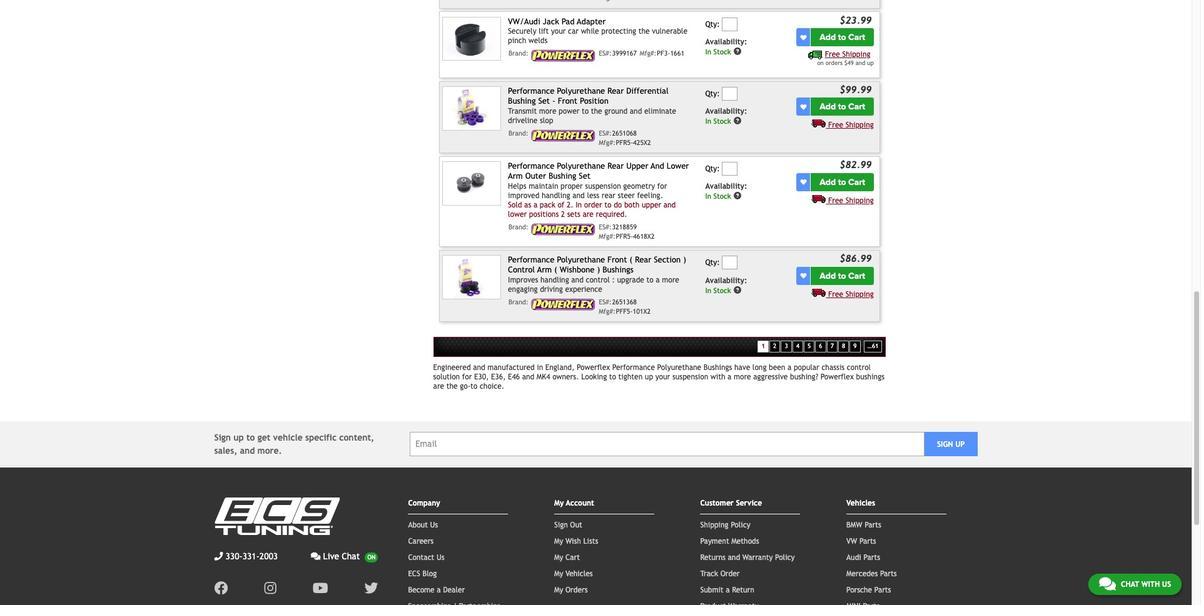 Task type: vqa. For each thing, say whether or not it's contained in the screenshot.
the Sign In
no



Task type: describe. For each thing, give the bounding box(es) containing it.
es#3999167 - pf3-1661 - vw/audi jack pad adapter - securely lift your car while protecting the vulnerable pinch welds - powerflex - audi volkswagen porsche image
[[442, 17, 501, 61]]

in for $23.99
[[705, 47, 711, 56]]

question sign image for $99.99
[[733, 117, 742, 125]]

4
[[796, 343, 799, 350]]

my orders
[[554, 586, 588, 595]]

us for about us
[[430, 521, 438, 530]]

live
[[323, 552, 339, 562]]

england,
[[545, 363, 574, 372]]

parts for bmw parts
[[865, 521, 881, 530]]

bushings inside engineered and manufactured in england, powerflex performance polyurethane bushings have long been a popular chassis control solution for e30, e36, e46 and mk4 owners. looking to tighten up your suspension with a more aggressive bushing? powerflex bushings are the go-to choice.
[[704, 363, 732, 372]]

warranty
[[742, 553, 773, 562]]

bushings inside performance polyurethane front ( rear section ) control arm ( wishbone ) bushings improves handling and control : upgrade to a more engaging driving experience
[[602, 265, 634, 275]]

availability: for $99.99
[[705, 107, 747, 116]]

:
[[612, 276, 615, 284]]

performance for $82.99
[[508, 161, 554, 171]]

polyurethane for $99.99
[[557, 86, 605, 96]]

vw parts link
[[846, 537, 876, 546]]

0 horizontal spatial )
[[597, 265, 600, 275]]

content,
[[339, 433, 374, 443]]

powerflex - corporate logo image for $82.99
[[531, 223, 596, 236]]

to up free shipping on orders $49 and up
[[838, 32, 846, 43]]

add to wish list image for $99.99
[[800, 104, 807, 110]]

my wish lists link
[[554, 537, 598, 546]]

about us link
[[408, 521, 438, 530]]

become a dealer link
[[408, 586, 465, 595]]

add to cart for $82.99
[[820, 177, 865, 187]]

free for $86.99
[[828, 290, 843, 299]]

lower
[[508, 210, 527, 219]]

es#: for $99.99
[[599, 129, 612, 137]]

es#2651368 - pff5-101x2 - performance polyurethane front ( rear section ) control arm ( wishbone ) bushings - improves handling and control : upgrade to a more engaging driving experience - powerflex - mini image
[[442, 255, 501, 300]]

stock for $99.99
[[713, 117, 731, 126]]

youtube logo image
[[313, 582, 328, 595]]

audi
[[846, 553, 861, 562]]

chat with us
[[1121, 580, 1171, 589]]

to inside performance polyurethane rear differential bushing set - front position transmit more power to the ground and eliminate driveline slop
[[582, 107, 589, 115]]

adapter
[[577, 17, 606, 26]]

brand: for $99.99
[[509, 129, 528, 137]]

to inside performance polyurethane front ( rear section ) control arm ( wishbone ) bushings improves handling and control : upgrade to a more engaging driving experience
[[646, 276, 654, 284]]

6
[[819, 343, 822, 350]]

9 link
[[850, 341, 860, 353]]

porsche
[[846, 586, 872, 595]]

2651368
[[612, 298, 637, 306]]

vw/audi jack pad adapter link
[[508, 17, 606, 26]]

8 link
[[838, 341, 849, 353]]

2 inside performance polyurethane rear upper and lower arm outer bushing set helps maintain proper suspension geometry for improved handling and less rear steer feeling. sold as a pack of 2. in order to do both upper and lower positions 2 sets are required.
[[561, 210, 565, 219]]

the inside 'vw/audi jack pad adapter securely lift your car while protecting the vulnerable pinch welds'
[[638, 27, 650, 36]]

up inside engineered and manufactured in england, powerflex performance polyurethane bushings have long been a popular chassis control solution for e30, e36, e46 and mk4 owners. looking to tighten up your suspension with a more aggressive bushing? powerflex bushings are the go-to choice.
[[645, 373, 653, 381]]

0 vertical spatial policy
[[731, 521, 750, 530]]

…61
[[867, 343, 878, 350]]

shipping up payment
[[700, 521, 728, 530]]

sign for sign out
[[554, 521, 568, 530]]

more inside performance polyurethane rear differential bushing set - front position transmit more power to the ground and eliminate driveline slop
[[539, 107, 556, 115]]

and inside free shipping on orders $49 and up
[[856, 60, 865, 66]]

3218859
[[612, 223, 637, 231]]

performance inside engineered and manufactured in england, powerflex performance polyurethane bushings have long been a popular chassis control solution for e30, e36, e46 and mk4 owners. looking to tighten up your suspension with a more aggressive bushing? powerflex bushings are the go-to choice.
[[612, 363, 655, 372]]

free shipping image for $86.99
[[812, 288, 826, 297]]

become
[[408, 586, 435, 595]]

bushing inside performance polyurethane rear differential bushing set - front position transmit more power to the ground and eliminate driveline slop
[[508, 96, 536, 106]]

vw/audi jack pad adapter securely lift your car while protecting the vulnerable pinch welds
[[508, 17, 687, 45]]

payment methods
[[700, 537, 759, 546]]

submit a return link
[[700, 586, 754, 595]]

long
[[752, 363, 767, 372]]

slop
[[540, 116, 553, 125]]

live chat link
[[311, 550, 378, 563]]

es#: for $86.99
[[599, 298, 612, 306]]

qty: for $82.99
[[705, 165, 720, 173]]

mfg#: for $23.99
[[640, 49, 656, 57]]

a left 'dealer' in the left bottom of the page
[[437, 586, 441, 595]]

101x2
[[633, 308, 651, 315]]

add to wish list image
[[800, 34, 807, 41]]

add for $23.99
[[820, 32, 836, 43]]

1
[[761, 343, 765, 350]]

are inside engineered and manufactured in england, powerflex performance polyurethane bushings have long been a popular chassis control solution for e30, e36, e46 and mk4 owners. looking to tighten up your suspension with a more aggressive bushing? powerflex bushings are the go-to choice.
[[433, 382, 444, 391]]

Email email field
[[410, 432, 924, 457]]

1 horizontal spatial vehicles
[[846, 499, 875, 508]]

polyurethane for $82.99
[[557, 161, 605, 171]]

vw/audi
[[508, 17, 540, 26]]

chassis
[[822, 363, 845, 372]]

parts for porsche parts
[[874, 586, 891, 595]]

availability: in stock for $23.99
[[705, 38, 747, 56]]

set inside performance polyurethane rear upper and lower arm outer bushing set helps maintain proper suspension geometry for improved handling and less rear steer feeling. sold as a pack of 2. in order to do both upper and lower positions 2 sets are required.
[[579, 172, 590, 181]]

vulnerable
[[652, 27, 687, 36]]

es#: 2651368 mfg#: pff5-101x2
[[599, 298, 651, 315]]

submit a return
[[700, 586, 754, 595]]

polyurethane for $86.99
[[557, 255, 605, 265]]

returns
[[700, 553, 726, 562]]

sign out link
[[554, 521, 582, 530]]

get
[[258, 433, 270, 443]]

bushing inside performance polyurethane rear upper and lower arm outer bushing set helps maintain proper suspension geometry for improved handling and less rear steer feeling. sold as a pack of 2. in order to do both upper and lower positions 2 sets are required.
[[549, 172, 576, 181]]

contact us link
[[408, 553, 445, 562]]

qty: for $23.99
[[705, 20, 720, 29]]

pinch
[[508, 36, 526, 45]]

blog
[[422, 570, 437, 578]]

rear for $99.99
[[607, 86, 624, 96]]

geometry
[[623, 182, 655, 191]]

chat inside chat with us link
[[1121, 580, 1139, 589]]

to down the $99.99
[[838, 102, 846, 112]]

arm inside performance polyurethane rear upper and lower arm outer bushing set helps maintain proper suspension geometry for improved handling and less rear steer feeling. sold as a pack of 2. in order to do both upper and lower positions 2 sets are required.
[[508, 172, 523, 181]]

in for $86.99
[[705, 286, 711, 295]]

availability: in stock for $82.99
[[705, 182, 747, 201]]

brand: for $23.99
[[509, 49, 528, 57]]

become a dealer
[[408, 586, 465, 595]]

specific
[[305, 433, 337, 443]]

parts for vw parts
[[859, 537, 876, 546]]

live chat
[[323, 552, 360, 562]]

engaging
[[508, 285, 538, 294]]

es#: 3999167 mfg#: pf3-1661
[[599, 49, 684, 57]]

sold
[[508, 201, 522, 209]]

handling inside performance polyurethane front ( rear section ) control arm ( wishbone ) bushings improves handling and control : upgrade to a more engaging driving experience
[[540, 276, 569, 284]]

shipping inside free shipping on orders $49 and up
[[842, 50, 870, 59]]

add to cart for $23.99
[[820, 32, 865, 43]]

parts for audi parts
[[863, 553, 880, 562]]

driveline
[[508, 116, 538, 125]]

my for my vehicles
[[554, 570, 563, 578]]

payment methods link
[[700, 537, 759, 546]]

add to cart for $99.99
[[820, 102, 865, 112]]

cart down wish
[[565, 553, 580, 562]]

qty: for $99.99
[[705, 89, 720, 98]]

mfg#: for $82.99
[[599, 233, 615, 240]]

engineered
[[433, 363, 471, 372]]

sign for sign up
[[937, 440, 953, 449]]

phone image
[[214, 552, 223, 561]]

more inside engineered and manufactured in england, powerflex performance polyurethane bushings have long been a popular chassis control solution for e30, e36, e46 and mk4 owners. looking to tighten up your suspension with a more aggressive bushing? powerflex bushings are the go-to choice.
[[734, 373, 751, 381]]

mercedes parts link
[[846, 570, 897, 578]]

add to cart button for $23.99
[[811, 28, 874, 46]]

add to wish list image for $82.99
[[800, 179, 807, 185]]

submit
[[700, 586, 723, 595]]

$49
[[844, 60, 854, 66]]

looking
[[581, 373, 607, 381]]

2 link
[[769, 341, 780, 353]]

customer
[[700, 499, 734, 508]]

driving
[[540, 285, 563, 294]]

methods
[[731, 537, 759, 546]]

handling inside performance polyurethane rear upper and lower arm outer bushing set helps maintain proper suspension geometry for improved handling and less rear steer feeling. sold as a pack of 2. in order to do both upper and lower positions 2 sets are required.
[[542, 191, 570, 200]]

6 link
[[815, 341, 826, 353]]

wish
[[565, 537, 581, 546]]

power
[[559, 107, 579, 115]]

the inside engineered and manufactured in england, powerflex performance polyurethane bushings have long been a popular chassis control solution for e30, e36, e46 and mk4 owners. looking to tighten up your suspension with a more aggressive bushing? powerflex bushings are the go-to choice.
[[446, 382, 458, 391]]

free inside free shipping on orders $49 and up
[[825, 50, 840, 59]]

securely
[[508, 27, 536, 36]]

engineered and manufactured in england, powerflex performance polyurethane bushings have long been a popular chassis control solution for e30, e36, e46 and mk4 owners. looking to tighten up your suspension with a more aggressive bushing? powerflex bushings are the go-to choice.
[[433, 363, 885, 391]]

performance for $86.99
[[508, 255, 554, 265]]

$86.99
[[840, 253, 872, 264]]

brand: for $86.99
[[509, 298, 528, 306]]

protecting
[[601, 27, 636, 36]]

stock for $82.99
[[713, 192, 731, 201]]

pfr5- for $99.99
[[616, 139, 633, 146]]

in for $82.99
[[705, 192, 711, 201]]

0 horizontal spatial powerflex
[[577, 363, 610, 372]]

a left aggressive
[[728, 373, 732, 381]]

vw
[[846, 537, 857, 546]]

performance polyurethane front ( rear section ) control arm ( wishbone ) bushings link
[[508, 255, 686, 275]]

to left tighten
[[609, 373, 616, 381]]

welds
[[528, 36, 548, 45]]

suspension inside engineered and manufactured in england, powerflex performance polyurethane bushings have long been a popular chassis control solution for e30, e36, e46 and mk4 owners. looking to tighten up your suspension with a more aggressive bushing? powerflex bushings are the go-to choice.
[[672, 373, 708, 381]]

qty: for $86.99
[[705, 258, 720, 267]]

do
[[614, 201, 622, 209]]

free shipping image for $82.99
[[812, 194, 826, 203]]

free shipping on orders $49 and up
[[817, 50, 874, 66]]

customer service
[[700, 499, 762, 508]]

es#3218859 - pfr5-4618x2 - performance polyurethane rear upper and lower arm outer bushing set - helps maintain proper suspension geometry for improved handling and less rear steer feeling. - powerflex - bmw image
[[442, 161, 501, 206]]

up inside sign up to get vehicle specific content, sales, and more.
[[234, 433, 244, 443]]

your inside engineered and manufactured in england, powerflex performance polyurethane bushings have long been a popular chassis control solution for e30, e36, e46 and mk4 owners. looking to tighten up your suspension with a more aggressive bushing? powerflex bushings are the go-to choice.
[[655, 373, 670, 381]]

transmit
[[508, 107, 537, 115]]

powerflex - corporate logo image for $86.99
[[531, 298, 596, 311]]

in inside performance polyurethane rear upper and lower arm outer bushing set helps maintain proper suspension geometry for improved handling and less rear steer feeling. sold as a pack of 2. in order to do both upper and lower positions 2 sets are required.
[[576, 201, 582, 209]]

sets
[[567, 210, 580, 219]]

question sign image for $82.99
[[733, 192, 742, 200]]

performance for $99.99
[[508, 86, 554, 96]]

mfg#: for $99.99
[[599, 139, 615, 146]]

cart for $99.99
[[848, 102, 865, 112]]

1 vertical spatial policy
[[775, 553, 795, 562]]

dealer
[[443, 586, 465, 595]]

section
[[654, 255, 681, 265]]

es#2651068 - pfr5-425x2 - performance polyurethane rear differential bushing set - front position - transmit more power to the ground and eliminate driveline slop - powerflex - bmw image
[[442, 86, 501, 130]]

less
[[587, 191, 599, 200]]

stock for $23.99
[[713, 47, 731, 56]]

mk4
[[537, 373, 550, 381]]

e30,
[[474, 373, 489, 381]]

powerflex - corporate logo image for $99.99
[[531, 129, 596, 142]]

both
[[624, 201, 640, 209]]

1 horizontal spatial with
[[1141, 580, 1160, 589]]

position
[[580, 96, 609, 106]]

add for $99.99
[[820, 102, 836, 112]]

and inside performance polyurethane rear differential bushing set - front position transmit more power to the ground and eliminate driveline slop
[[630, 107, 642, 115]]



Task type: locate. For each thing, give the bounding box(es) containing it.
powerflex - corporate logo image down car
[[531, 49, 596, 63]]

0 horizontal spatial control
[[586, 276, 610, 284]]

bushing?
[[790, 373, 818, 381]]

2 question sign image from the top
[[733, 117, 742, 125]]

add to cart button for $86.99
[[811, 267, 874, 285]]

your down "vw/audi jack pad adapter" link
[[551, 27, 566, 36]]

control inside performance polyurethane front ( rear section ) control arm ( wishbone ) bushings improves handling and control : upgrade to a more engaging driving experience
[[586, 276, 610, 284]]

0 horizontal spatial for
[[462, 373, 472, 381]]

to right 'upgrade'
[[646, 276, 654, 284]]

1 horizontal spatial control
[[847, 363, 871, 372]]

question sign image for $23.99
[[733, 47, 742, 56]]

performance up tighten
[[612, 363, 655, 372]]

rear inside performance polyurethane rear upper and lower arm outer bushing set helps maintain proper suspension geometry for improved handling and less rear steer feeling. sold as a pack of 2. in order to do both upper and lower positions 2 sets are required.
[[602, 191, 616, 200]]

the inside performance polyurethane rear differential bushing set - front position transmit more power to the ground and eliminate driveline slop
[[591, 107, 602, 115]]

performance polyurethane rear differential bushing set - front position transmit more power to the ground and eliminate driveline slop
[[508, 86, 676, 125]]

1 vertical spatial free shipping
[[828, 196, 874, 205]]

free shipping for $86.99
[[828, 290, 874, 299]]

handling up of
[[542, 191, 570, 200]]

1 horizontal spatial bushings
[[704, 363, 732, 372]]

0 vertical spatial front
[[558, 96, 577, 106]]

1 rear from the top
[[607, 86, 624, 96]]

sign inside button
[[937, 440, 953, 449]]

shipping for $99.99
[[846, 121, 874, 130]]

1 vertical spatial suspension
[[672, 373, 708, 381]]

performance inside performance polyurethane front ( rear section ) control arm ( wishbone ) bushings improves handling and control : upgrade to a more engaging driving experience
[[508, 255, 554, 265]]

free shipping down $86.99
[[828, 290, 874, 299]]

2 powerflex - corporate logo image from the top
[[531, 129, 596, 142]]

my vehicles
[[554, 570, 593, 578]]

polyurethane inside performance polyurethane front ( rear section ) control arm ( wishbone ) bushings improves handling and control : upgrade to a more engaging driving experience
[[557, 255, 605, 265]]

pfr5- for $82.99
[[616, 233, 633, 240]]

to inside performance polyurethane rear upper and lower arm outer bushing set helps maintain proper suspension geometry for improved handling and less rear steer feeling. sold as a pack of 2. in order to do both upper and lower positions 2 sets are required.
[[604, 201, 611, 209]]

the up es#: 3999167 mfg#: pf3-1661
[[638, 27, 650, 36]]

2 vertical spatial add to wish list image
[[800, 273, 807, 279]]

1 vertical spatial the
[[591, 107, 602, 115]]

0 vertical spatial set
[[538, 96, 550, 106]]

1 horizontal spatial set
[[579, 172, 590, 181]]

2 availability: from the top
[[705, 107, 747, 116]]

free down $82.99
[[828, 196, 843, 205]]

2 vertical spatial free shipping image
[[812, 288, 826, 297]]

1 free shipping from the top
[[828, 121, 874, 130]]

0 horizontal spatial are
[[433, 382, 444, 391]]

3 add to cart button from the top
[[811, 173, 874, 191]]

1 horizontal spatial your
[[655, 373, 670, 381]]

add to wish list image
[[800, 104, 807, 110], [800, 179, 807, 185], [800, 273, 807, 279]]

0 horizontal spatial more
[[539, 107, 556, 115]]

my
[[554, 499, 564, 508], [554, 537, 563, 546], [554, 553, 563, 562], [554, 570, 563, 578], [554, 586, 563, 595]]

contact
[[408, 553, 434, 562]]

es#: left 3999167
[[599, 49, 612, 57]]

handling up driving
[[540, 276, 569, 284]]

more down "section"
[[662, 276, 679, 284]]

returns and warranty policy link
[[700, 553, 795, 562]]

facebook logo image
[[214, 582, 228, 595]]

your right tighten
[[655, 373, 670, 381]]

vehicles up bmw parts link
[[846, 499, 875, 508]]

to inside sign up to get vehicle specific content, sales, and more.
[[246, 433, 255, 443]]

add to cart down the $99.99
[[820, 102, 865, 112]]

comments image
[[311, 552, 321, 561]]

availability: in stock for $99.99
[[705, 107, 747, 126]]

to down the position
[[582, 107, 589, 115]]

bushing
[[508, 96, 536, 106], [549, 172, 576, 181]]

add to cart up free shipping on orders $49 and up
[[820, 32, 865, 43]]

cart
[[848, 32, 865, 43], [848, 102, 865, 112], [848, 177, 865, 187], [848, 271, 865, 281], [565, 553, 580, 562]]

4 add to cart from the top
[[820, 271, 865, 281]]

rear inside performance polyurethane front ( rear section ) control arm ( wishbone ) bushings improves handling and control : upgrade to a more engaging driving experience
[[635, 255, 651, 265]]

more down have
[[734, 373, 751, 381]]

performance polyurethane rear upper and lower arm outer bushing set helps maintain proper suspension geometry for improved handling and less rear steer feeling. sold as a pack of 2. in order to do both upper and lower positions 2 sets are required.
[[508, 161, 689, 219]]

4 brand: from the top
[[509, 298, 528, 306]]

2 add from the top
[[820, 102, 836, 112]]

bmw
[[846, 521, 862, 530]]

and
[[856, 60, 865, 66], [630, 107, 642, 115], [651, 161, 664, 171], [572, 191, 585, 200], [663, 201, 676, 209], [571, 276, 584, 284], [473, 363, 485, 372], [522, 373, 534, 381], [240, 446, 255, 456], [728, 553, 740, 562]]

0 horizontal spatial (
[[554, 265, 557, 275]]

rear up do
[[602, 191, 616, 200]]

1 horizontal spatial bushing
[[549, 172, 576, 181]]

powerflex - corporate logo image down slop
[[531, 129, 596, 142]]

pfr5- inside es#: 3218859 mfg#: pfr5-4618x2
[[616, 233, 633, 240]]

a inside performance polyurethane front ( rear section ) control arm ( wishbone ) bushings improves handling and control : upgrade to a more engaging driving experience
[[656, 276, 660, 284]]

0 vertical spatial (
[[630, 255, 633, 265]]

3 availability: from the top
[[705, 182, 747, 191]]

es#: down required.
[[599, 223, 612, 231]]

2 rear from the top
[[607, 161, 624, 171]]

suspension
[[585, 182, 621, 191], [672, 373, 708, 381]]

0 horizontal spatial the
[[446, 382, 458, 391]]

0 horizontal spatial front
[[558, 96, 577, 106]]

sign
[[214, 433, 231, 443], [937, 440, 953, 449], [554, 521, 568, 530]]

parts
[[865, 521, 881, 530], [859, 537, 876, 546], [863, 553, 880, 562], [880, 570, 897, 578], [874, 586, 891, 595]]

powerflex - corporate logo image for $23.99
[[531, 49, 596, 63]]

to
[[838, 32, 846, 43], [838, 102, 846, 112], [582, 107, 589, 115], [838, 177, 846, 187], [604, 201, 611, 209], [838, 271, 846, 281], [646, 276, 654, 284], [609, 373, 616, 381], [470, 382, 477, 391], [246, 433, 255, 443]]

add to wish list image for $86.99
[[800, 273, 807, 279]]

a right been
[[788, 363, 791, 372]]

jack
[[543, 17, 559, 26]]

0 horizontal spatial 2
[[561, 210, 565, 219]]

330-331-2003 link
[[214, 550, 278, 563]]

1 vertical spatial rear
[[607, 161, 624, 171]]

es#: inside es#: 2651368 mfg#: pff5-101x2
[[599, 298, 612, 306]]

mfg#: left "pff5-"
[[599, 308, 615, 315]]

ecs tuning image
[[214, 498, 339, 535]]

to left "get"
[[246, 433, 255, 443]]

mfg#: inside es#: 2651368 mfg#: pff5-101x2
[[599, 308, 615, 315]]

front inside performance polyurethane rear differential bushing set - front position transmit more power to the ground and eliminate driveline slop
[[558, 96, 577, 106]]

0 vertical spatial the
[[638, 27, 650, 36]]

1 stock from the top
[[713, 47, 731, 56]]

tighten
[[618, 373, 643, 381]]

1 horizontal spatial policy
[[775, 553, 795, 562]]

0 vertical spatial are
[[583, 210, 594, 219]]

parts up porsche parts link
[[880, 570, 897, 578]]

2 add to cart from the top
[[820, 102, 865, 112]]

to down $82.99
[[838, 177, 846, 187]]

for up the feeling.
[[657, 182, 667, 191]]

0 vertical spatial free shipping
[[828, 121, 874, 130]]

8
[[842, 343, 845, 350]]

1 powerflex - corporate logo image from the top
[[531, 49, 596, 63]]

1 horizontal spatial rear
[[635, 255, 651, 265]]

shipping for $86.99
[[846, 290, 874, 299]]

3 my from the top
[[554, 553, 563, 562]]

availability: in stock for $86.99
[[705, 276, 747, 295]]

my up my vehicles
[[554, 553, 563, 562]]

parts right vw on the bottom of page
[[859, 537, 876, 546]]

add to cart button up free shipping on orders $49 and up
[[811, 28, 874, 46]]

0 vertical spatial with
[[710, 373, 725, 381]]

free right free shipping image
[[828, 121, 843, 130]]

1 horizontal spatial sign
[[554, 521, 568, 530]]

1 vertical spatial bushing
[[549, 172, 576, 181]]

my for my account
[[554, 499, 564, 508]]

control inside engineered and manufactured in england, powerflex performance polyurethane bushings have long been a popular chassis control solution for e30, e36, e46 and mk4 owners. looking to tighten up your suspension with a more aggressive bushing? powerflex bushings are the go-to choice.
[[847, 363, 871, 372]]

1 horizontal spatial arm
[[537, 265, 552, 275]]

1 add to wish list image from the top
[[800, 104, 807, 110]]

sign inside sign up to get vehicle specific content, sales, and more.
[[214, 433, 231, 443]]

manufactured
[[488, 363, 535, 372]]

maintain
[[529, 182, 558, 191]]

1 horizontal spatial front
[[607, 255, 627, 265]]

add for $86.99
[[820, 271, 836, 281]]

rear inside performance polyurethane rear differential bushing set - front position transmit more power to the ground and eliminate driveline slop
[[607, 86, 624, 96]]

cart for $86.99
[[848, 271, 865, 281]]

free up orders
[[825, 50, 840, 59]]

1 vertical spatial (
[[554, 265, 557, 275]]

add to cart button down $82.99
[[811, 173, 874, 191]]

brand: for $82.99
[[509, 223, 528, 231]]

3 availability: in stock from the top
[[705, 182, 747, 201]]

for inside engineered and manufactured in england, powerflex performance polyurethane bushings have long been a popular chassis control solution for e30, e36, e46 and mk4 owners. looking to tighten up your suspension with a more aggressive bushing? powerflex bushings are the go-to choice.
[[462, 373, 472, 381]]

330-
[[226, 552, 242, 562]]

your inside 'vw/audi jack pad adapter securely lift your car while protecting the vulnerable pinch welds'
[[551, 27, 566, 36]]

performance inside performance polyurethane rear upper and lower arm outer bushing set helps maintain proper suspension geometry for improved handling and less rear steer feeling. sold as a pack of 2. in order to do both upper and lower positions 2 sets are required.
[[508, 161, 554, 171]]

2 vertical spatial the
[[446, 382, 458, 391]]

my cart link
[[554, 553, 580, 562]]

mfg#: inside es#: 3218859 mfg#: pfr5-4618x2
[[599, 233, 615, 240]]

of
[[558, 201, 564, 209]]

ecs blog
[[408, 570, 437, 578]]

account
[[566, 499, 594, 508]]

suspension inside performance polyurethane rear upper and lower arm outer bushing set helps maintain proper suspension geometry for improved handling and less rear steer feeling. sold as a pack of 2. in order to do both upper and lower positions 2 sets are required.
[[585, 182, 621, 191]]

brand: down the engaging
[[509, 298, 528, 306]]

3 stock from the top
[[713, 192, 731, 201]]

cart for $82.99
[[848, 177, 865, 187]]

free shipping image
[[812, 119, 826, 128]]

0 vertical spatial chat
[[342, 552, 360, 562]]

set inside performance polyurethane rear differential bushing set - front position transmit more power to the ground and eliminate driveline slop
[[538, 96, 550, 106]]

2 qty: from the top
[[705, 89, 720, 98]]

3 brand: from the top
[[509, 223, 528, 231]]

1 brand: from the top
[[509, 49, 528, 57]]

availability: for $23.99
[[705, 38, 747, 46]]

the down the position
[[591, 107, 602, 115]]

3 add to wish list image from the top
[[800, 273, 807, 279]]

cart for $23.99
[[848, 32, 865, 43]]

free for $82.99
[[828, 196, 843, 205]]

owners.
[[552, 373, 579, 381]]

positions
[[529, 210, 559, 219]]

sign up to get vehicle specific content, sales, and more.
[[214, 433, 374, 456]]

a left return
[[726, 586, 730, 595]]

1 question sign image from the top
[[733, 47, 742, 56]]

0 vertical spatial rear
[[607, 86, 624, 96]]

2 availability: in stock from the top
[[705, 107, 747, 126]]

are inside performance polyurethane rear upper and lower arm outer bushing set helps maintain proper suspension geometry for improved handling and less rear steer feeling. sold as a pack of 2. in order to do both upper and lower positions 2 sets are required.
[[583, 210, 594, 219]]

1 vertical spatial handling
[[540, 276, 569, 284]]

3999167
[[612, 49, 637, 57]]

1 horizontal spatial are
[[583, 210, 594, 219]]

audi parts
[[846, 553, 880, 562]]

bushings up :
[[602, 265, 634, 275]]

pfr5- inside the es#: 2651068 mfg#: pfr5-425x2
[[616, 139, 633, 146]]

1 add to cart button from the top
[[811, 28, 874, 46]]

0 horizontal spatial your
[[551, 27, 566, 36]]

to left do
[[604, 201, 611, 209]]

1 vertical spatial rear
[[635, 255, 651, 265]]

shipping down $82.99
[[846, 196, 874, 205]]

twitter logo image
[[364, 582, 378, 595]]

upgrade
[[617, 276, 644, 284]]

us right contact in the left bottom of the page
[[437, 553, 445, 562]]

1 horizontal spatial chat
[[1121, 580, 1139, 589]]

1 horizontal spatial the
[[591, 107, 602, 115]]

ecs
[[408, 570, 420, 578]]

3 add to cart from the top
[[820, 177, 865, 187]]

0 vertical spatial add to wish list image
[[800, 104, 807, 110]]

0 vertical spatial bushings
[[602, 265, 634, 275]]

free shipping down $82.99
[[828, 196, 874, 205]]

bushings
[[856, 373, 885, 381]]

1 vertical spatial more
[[662, 276, 679, 284]]

4 my from the top
[[554, 570, 563, 578]]

1 vertical spatial vehicles
[[565, 570, 593, 578]]

0 vertical spatial us
[[430, 521, 438, 530]]

sign for sign up to get vehicle specific content, sales, and more.
[[214, 433, 231, 443]]

chat right the live at the left of page
[[342, 552, 360, 562]]

brand: down lower at the top
[[509, 223, 528, 231]]

3 powerflex - corporate logo image from the top
[[531, 223, 596, 236]]

more up slop
[[539, 107, 556, 115]]

free shipping for $82.99
[[828, 196, 874, 205]]

4 availability: from the top
[[705, 276, 747, 285]]

rear left upper
[[607, 161, 624, 171]]

0 vertical spatial powerflex
[[577, 363, 610, 372]]

free shipping image for $23.99
[[808, 51, 823, 60]]

performance up outer
[[508, 161, 554, 171]]

4 stock from the top
[[713, 286, 731, 295]]

1 availability: in stock from the top
[[705, 38, 747, 56]]

set up the 'proper'
[[579, 172, 590, 181]]

1 vertical spatial bushings
[[704, 363, 732, 372]]

1 vertical spatial free shipping image
[[812, 194, 826, 203]]

parts for mercedes parts
[[880, 570, 897, 578]]

2 left 3
[[773, 343, 776, 350]]

and inside performance polyurethane front ( rear section ) control arm ( wishbone ) bushings improves handling and control : upgrade to a more engaging driving experience
[[571, 276, 584, 284]]

the down "solution"
[[446, 382, 458, 391]]

availability:
[[705, 38, 747, 46], [705, 107, 747, 116], [705, 182, 747, 191], [705, 276, 747, 285]]

parts up mercedes parts
[[863, 553, 880, 562]]

2 pfr5- from the top
[[616, 233, 633, 240]]

rear up 'upgrade'
[[635, 255, 651, 265]]

3 add from the top
[[820, 177, 836, 187]]

0 vertical spatial for
[[657, 182, 667, 191]]

4618x2
[[633, 233, 655, 240]]

) right wishbone
[[597, 265, 600, 275]]

1 add from the top
[[820, 32, 836, 43]]

None text field
[[722, 17, 738, 31]]

solution
[[433, 373, 460, 381]]

cart down $82.99
[[848, 177, 865, 187]]

es#: for $82.99
[[599, 223, 612, 231]]

parts down mercedes parts
[[874, 586, 891, 595]]

policy up the methods
[[731, 521, 750, 530]]

2 my from the top
[[554, 537, 563, 546]]

set left -
[[538, 96, 550, 106]]

my cart
[[554, 553, 580, 562]]

) right "section"
[[683, 255, 686, 265]]

1 vertical spatial )
[[597, 265, 600, 275]]

0 horizontal spatial policy
[[731, 521, 750, 530]]

0 horizontal spatial set
[[538, 96, 550, 106]]

for inside performance polyurethane rear upper and lower arm outer bushing set helps maintain proper suspension geometry for improved handling and less rear steer feeling. sold as a pack of 2. in order to do both upper and lower positions 2 sets are required.
[[657, 182, 667, 191]]

us right comments icon
[[1162, 580, 1171, 589]]

mfg#: inside the es#: 2651068 mfg#: pfr5-425x2
[[599, 139, 615, 146]]

1 vertical spatial set
[[579, 172, 590, 181]]

2 free shipping from the top
[[828, 196, 874, 205]]

0 vertical spatial bushing
[[508, 96, 536, 106]]

3 question sign image from the top
[[733, 192, 742, 200]]

are down "solution"
[[433, 382, 444, 391]]

1 vertical spatial your
[[655, 373, 670, 381]]

1 vertical spatial us
[[437, 553, 445, 562]]

differential
[[626, 86, 669, 96]]

polyurethane inside performance polyurethane rear differential bushing set - front position transmit more power to the ground and eliminate driveline slop
[[557, 86, 605, 96]]

pfr5-
[[616, 139, 633, 146], [616, 233, 633, 240]]

4 availability: in stock from the top
[[705, 276, 747, 295]]

my for my cart
[[554, 553, 563, 562]]

1 horizontal spatial )
[[683, 255, 686, 265]]

control
[[586, 276, 610, 284], [847, 363, 871, 372]]

while
[[581, 27, 599, 36]]

1 vertical spatial with
[[1141, 580, 1160, 589]]

a inside performance polyurethane rear upper and lower arm outer bushing set helps maintain proper suspension geometry for improved handling and less rear steer feeling. sold as a pack of 2. in order to do both upper and lower positions 2 sets are required.
[[534, 201, 537, 209]]

0 vertical spatial handling
[[542, 191, 570, 200]]

instagram logo image
[[264, 582, 276, 595]]

my wish lists
[[554, 537, 598, 546]]

arm inside performance polyurethane front ( rear section ) control arm ( wishbone ) bushings improves handling and control : upgrade to a more engaging driving experience
[[537, 265, 552, 275]]

2 horizontal spatial more
[[734, 373, 751, 381]]

0 horizontal spatial chat
[[342, 552, 360, 562]]

bmw parts link
[[846, 521, 881, 530]]

stock for $86.99
[[713, 286, 731, 295]]

4 add to cart button from the top
[[811, 267, 874, 285]]

suspension up less
[[585, 182, 621, 191]]

chat with us link
[[1088, 574, 1182, 596]]

4 es#: from the top
[[599, 298, 612, 306]]

powerflex - corporate logo image
[[531, 49, 596, 63], [531, 129, 596, 142], [531, 223, 596, 236], [531, 298, 596, 311]]

0 vertical spatial )
[[683, 255, 686, 265]]

1 horizontal spatial more
[[662, 276, 679, 284]]

1 my from the top
[[554, 499, 564, 508]]

$99.99
[[840, 84, 872, 95]]

powerflex - corporate logo image down driving
[[531, 298, 596, 311]]

add to cart button down $86.99
[[811, 267, 874, 285]]

shipping policy
[[700, 521, 750, 530]]

free shipping image
[[808, 51, 823, 60], [812, 194, 826, 203], [812, 288, 826, 297]]

control down performance polyurethane front ( rear section ) control arm ( wishbone ) bushings link on the top of page
[[586, 276, 610, 284]]

control up bushings
[[847, 363, 871, 372]]

add to cart button down the $99.99
[[811, 98, 874, 116]]

availability: for $82.99
[[705, 182, 747, 191]]

add for $82.99
[[820, 177, 836, 187]]

performance inside performance polyurethane rear differential bushing set - front position transmit more power to the ground and eliminate driveline slop
[[508, 86, 554, 96]]

1 horizontal spatial powerflex
[[820, 373, 854, 381]]

3 free shipping from the top
[[828, 290, 874, 299]]

bushing up transmit
[[508, 96, 536, 106]]

a right as on the left of page
[[534, 201, 537, 209]]

1 es#: from the top
[[599, 49, 612, 57]]

with left aggressive
[[710, 373, 725, 381]]

None text field
[[722, 87, 738, 101], [722, 162, 738, 176], [722, 256, 738, 270], [722, 87, 738, 101], [722, 162, 738, 176], [722, 256, 738, 270]]

add to cart button for $82.99
[[811, 173, 874, 191]]

polyurethane inside performance polyurethane rear upper and lower arm outer bushing set helps maintain proper suspension geometry for improved handling and less rear steer feeling. sold as a pack of 2. in order to do both upper and lower positions 2 sets are required.
[[557, 161, 605, 171]]

0 horizontal spatial suspension
[[585, 182, 621, 191]]

chat right comments icon
[[1121, 580, 1139, 589]]

question sign image for $86.99
[[733, 286, 742, 294]]

for up go-
[[462, 373, 472, 381]]

0 horizontal spatial rear
[[602, 191, 616, 200]]

sign up
[[937, 440, 965, 449]]

order
[[720, 570, 740, 578]]

add to cart button for $99.99
[[811, 98, 874, 116]]

4 qty: from the top
[[705, 258, 720, 267]]

1 vertical spatial powerflex
[[820, 373, 854, 381]]

been
[[769, 363, 785, 372]]

1 add to cart from the top
[[820, 32, 865, 43]]

cart down the $23.99
[[848, 32, 865, 43]]

returns and warranty policy
[[700, 553, 795, 562]]

and inside sign up to get vehicle specific content, sales, and more.
[[240, 446, 255, 456]]

1 vertical spatial are
[[433, 382, 444, 391]]

my for my orders
[[554, 586, 563, 595]]

0 vertical spatial more
[[539, 107, 556, 115]]

4 add from the top
[[820, 271, 836, 281]]

0 horizontal spatial vehicles
[[565, 570, 593, 578]]

1 horizontal spatial suspension
[[672, 373, 708, 381]]

my left the account
[[554, 499, 564, 508]]

es#: left 2651368
[[599, 298, 612, 306]]

powerflex up looking
[[577, 363, 610, 372]]

free shipping
[[828, 121, 874, 130], [828, 196, 874, 205], [828, 290, 874, 299]]

add to cart for $86.99
[[820, 271, 865, 281]]

0 vertical spatial your
[[551, 27, 566, 36]]

front up :
[[607, 255, 627, 265]]

performance polyurethane rear upper and lower arm outer bushing set link
[[508, 161, 689, 181]]

in for $99.99
[[705, 117, 711, 126]]

my down my cart link
[[554, 570, 563, 578]]

ecs blog link
[[408, 570, 437, 578]]

free for $99.99
[[828, 121, 843, 130]]

choice.
[[480, 382, 504, 391]]

1 qty: from the top
[[705, 20, 720, 29]]

a
[[534, 201, 537, 209], [656, 276, 660, 284], [788, 363, 791, 372], [728, 373, 732, 381], [437, 586, 441, 595], [726, 586, 730, 595]]

1 pfr5- from the top
[[616, 139, 633, 146]]

up inside button
[[955, 440, 965, 449]]

popular
[[794, 363, 819, 372]]

0 vertical spatial arm
[[508, 172, 523, 181]]

5 my from the top
[[554, 586, 563, 595]]

to down e30,
[[470, 382, 477, 391]]

shipping down $86.99
[[846, 290, 874, 299]]

0 horizontal spatial arm
[[508, 172, 523, 181]]

rear inside performance polyurethane rear upper and lower arm outer bushing set helps maintain proper suspension geometry for improved handling and less rear steer feeling. sold as a pack of 2. in order to do both upper and lower positions 2 sets are required.
[[607, 161, 624, 171]]

es#: inside es#: 3218859 mfg#: pfr5-4618x2
[[599, 223, 612, 231]]

us for contact us
[[437, 553, 445, 562]]

1 vertical spatial arm
[[537, 265, 552, 275]]

1 horizontal spatial (
[[630, 255, 633, 265]]

mfg#: for $86.99
[[599, 308, 615, 315]]

7 link
[[827, 341, 838, 353]]

with inside engineered and manufactured in england, powerflex performance polyurethane bushings have long been a popular chassis control solution for e30, e36, e46 and mk4 owners. looking to tighten up your suspension with a more aggressive bushing? powerflex bushings are the go-to choice.
[[710, 373, 725, 381]]

comments image
[[1099, 577, 1116, 592]]

4 powerflex - corporate logo image from the top
[[531, 298, 596, 311]]

1 availability: from the top
[[705, 38, 747, 46]]

question sign image
[[733, 47, 742, 56], [733, 117, 742, 125], [733, 192, 742, 200], [733, 286, 742, 294]]

shipping up the $49 at the right of page
[[842, 50, 870, 59]]

my left orders
[[554, 586, 563, 595]]

performance polyurethane rear differential bushing set - front position link
[[508, 86, 669, 106]]

stock
[[713, 47, 731, 56], [713, 117, 731, 126], [713, 192, 731, 201], [713, 286, 731, 295]]

0 horizontal spatial sign
[[214, 433, 231, 443]]

pfr5- down 3218859 on the right of the page
[[616, 233, 633, 240]]

return
[[732, 586, 754, 595]]

qty:
[[705, 20, 720, 29], [705, 89, 720, 98], [705, 165, 720, 173], [705, 258, 720, 267]]

with right comments icon
[[1141, 580, 1160, 589]]

)
[[683, 255, 686, 265], [597, 265, 600, 275]]

es#: inside the es#: 2651068 mfg#: pfr5-425x2
[[599, 129, 612, 137]]

front
[[558, 96, 577, 106], [607, 255, 627, 265]]

rear for $82.99
[[607, 161, 624, 171]]

1 vertical spatial 2
[[773, 343, 776, 350]]

front up power
[[558, 96, 577, 106]]

2 add to wish list image from the top
[[800, 179, 807, 185]]

2 stock from the top
[[713, 117, 731, 126]]

us right "about"
[[430, 521, 438, 530]]

upper
[[626, 161, 648, 171]]

brand: down driveline
[[509, 129, 528, 137]]

polyurethane inside engineered and manufactured in england, powerflex performance polyurethane bushings have long been a popular chassis control solution for e30, e36, e46 and mk4 owners. looking to tighten up your suspension with a more aggressive bushing? powerflex bushings are the go-to choice.
[[657, 363, 701, 372]]

1 horizontal spatial 2
[[773, 343, 776, 350]]

availability: for $86.99
[[705, 276, 747, 285]]

in
[[705, 47, 711, 56], [705, 117, 711, 126], [705, 192, 711, 201], [576, 201, 582, 209], [705, 286, 711, 295]]

3 qty: from the top
[[705, 165, 720, 173]]

more inside performance polyurethane front ( rear section ) control arm ( wishbone ) bushings improves handling and control : upgrade to a more engaging driving experience
[[662, 276, 679, 284]]

a down "section"
[[656, 276, 660, 284]]

1 horizontal spatial for
[[657, 182, 667, 191]]

1 vertical spatial for
[[462, 373, 472, 381]]

0 horizontal spatial bushing
[[508, 96, 536, 106]]

0 vertical spatial pfr5-
[[616, 139, 633, 146]]

your
[[551, 27, 566, 36], [655, 373, 670, 381]]

in
[[537, 363, 543, 372]]

orders
[[826, 60, 842, 66]]

0 vertical spatial rear
[[602, 191, 616, 200]]

vehicles up orders
[[565, 570, 593, 578]]

audi parts link
[[846, 553, 880, 562]]

chat inside live chat link
[[342, 552, 360, 562]]

up inside free shipping on orders $49 and up
[[867, 60, 874, 66]]

rear up ground
[[607, 86, 624, 96]]

1 vertical spatial control
[[847, 363, 871, 372]]

0 horizontal spatial with
[[710, 373, 725, 381]]

3 es#: from the top
[[599, 223, 612, 231]]

es#: for $23.99
[[599, 49, 612, 57]]

4 question sign image from the top
[[733, 286, 742, 294]]

my for my wish lists
[[554, 537, 563, 546]]

pack
[[540, 201, 555, 209]]

1 vertical spatial chat
[[1121, 580, 1139, 589]]

performance up control
[[508, 255, 554, 265]]

to down $86.99
[[838, 271, 846, 281]]

1 vertical spatial front
[[607, 255, 627, 265]]

upper
[[642, 201, 661, 209]]

parts right bmw
[[865, 521, 881, 530]]

0 vertical spatial vehicles
[[846, 499, 875, 508]]

2 brand: from the top
[[509, 129, 528, 137]]

2 horizontal spatial sign
[[937, 440, 953, 449]]

(
[[630, 255, 633, 265], [554, 265, 557, 275]]

suspension right tighten
[[672, 373, 708, 381]]

shipping for $82.99
[[846, 196, 874, 205]]

0 vertical spatial 2
[[561, 210, 565, 219]]

2 es#: from the top
[[599, 129, 612, 137]]

1 vertical spatial add to wish list image
[[800, 179, 807, 185]]

2 add to cart button from the top
[[811, 98, 874, 116]]

2 vertical spatial us
[[1162, 580, 1171, 589]]

free shipping for $99.99
[[828, 121, 874, 130]]

mfg#: down 3218859 on the right of the page
[[599, 233, 615, 240]]

cart down $86.99
[[848, 271, 865, 281]]

front inside performance polyurethane front ( rear section ) control arm ( wishbone ) bushings improves handling and control : upgrade to a more engaging driving experience
[[607, 255, 627, 265]]



